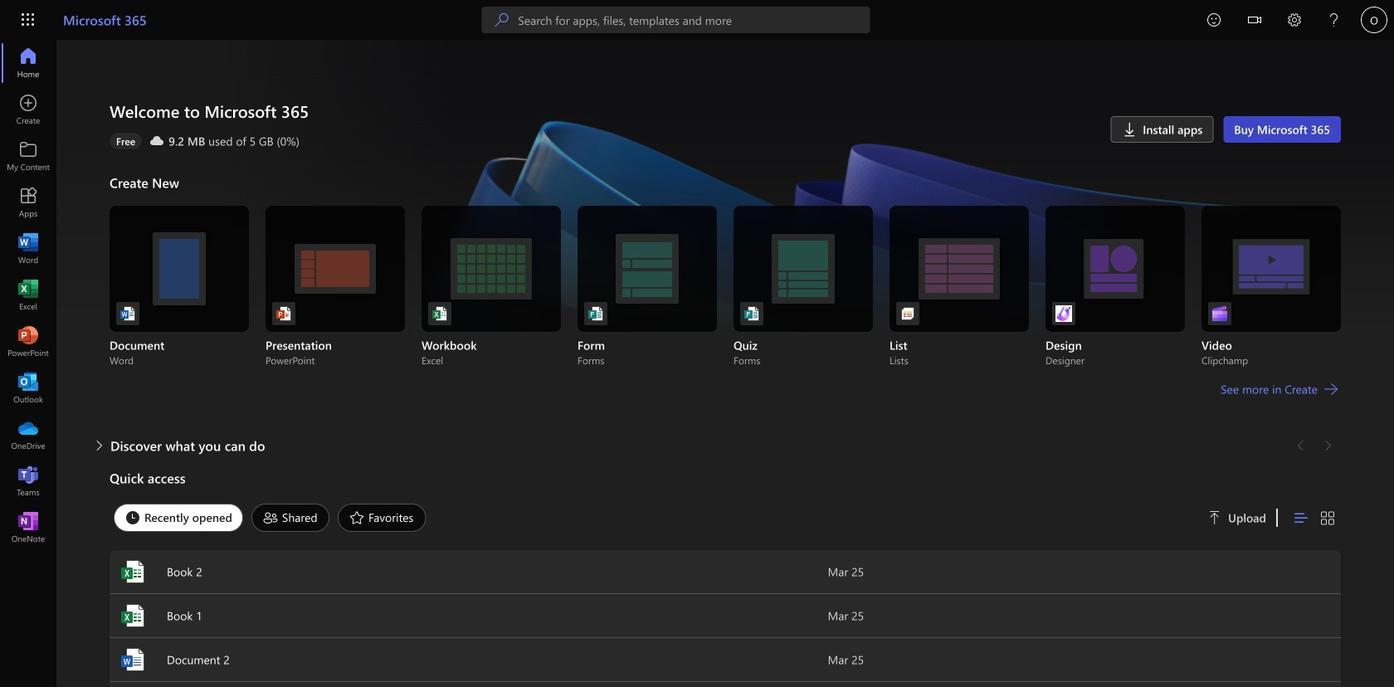 Task type: locate. For each thing, give the bounding box(es) containing it.
word image down apps image
[[20, 241, 37, 257]]

word image
[[20, 241, 37, 257], [120, 647, 146, 673]]

onenote image
[[20, 520, 37, 536]]

2 tab from the left
[[247, 504, 334, 532]]

excel image up excel image
[[120, 559, 146, 585]]

shared element
[[251, 504, 329, 532]]

0 horizontal spatial word image
[[20, 241, 37, 257]]

designer design image
[[1056, 305, 1072, 322]]

tab
[[110, 504, 247, 532], [247, 504, 334, 532], [334, 504, 430, 532]]

list
[[110, 206, 1341, 367]]

account manager for orlandogary85@gmail.com image
[[1361, 7, 1388, 33]]

navigation
[[0, 40, 56, 551]]

excel workbook image
[[432, 305, 448, 322]]

application
[[0, 40, 1394, 687]]

0 horizontal spatial excel image
[[20, 287, 37, 304]]

1 horizontal spatial excel image
[[120, 559, 146, 585]]

name document 2 cell
[[110, 647, 828, 673]]

1 vertical spatial word image
[[120, 647, 146, 673]]

3 tab from the left
[[334, 504, 430, 532]]

excel image
[[20, 287, 37, 304], [120, 559, 146, 585]]

word image down excel image
[[120, 647, 146, 673]]

0 vertical spatial excel image
[[20, 287, 37, 304]]

0 vertical spatial word image
[[20, 241, 37, 257]]

1 vertical spatial excel image
[[120, 559, 146, 585]]

1 horizontal spatial word image
[[120, 647, 146, 673]]

tab list
[[110, 500, 1189, 536]]

home image
[[20, 55, 37, 71]]

None search field
[[482, 7, 870, 33]]

name book 2 cell
[[110, 559, 828, 585]]

row group
[[110, 682, 1341, 687]]

create image
[[20, 101, 37, 118]]

onedrive image
[[20, 427, 37, 443]]

lists list image
[[900, 305, 916, 322]]

excel image up the powerpoint 'icon'
[[20, 287, 37, 304]]

banner
[[0, 0, 1394, 43]]

clipchamp video image
[[1212, 305, 1228, 322]]



Task type: describe. For each thing, give the bounding box(es) containing it.
excel image
[[120, 603, 146, 629]]

this account doesn't have a microsoft 365 subscription. click to view your benefits. tooltip
[[110, 133, 142, 149]]

create new element
[[110, 169, 1341, 432]]

powerpoint image
[[20, 334, 37, 350]]

my content image
[[20, 148, 37, 164]]

name book 1 cell
[[110, 603, 828, 629]]

new quiz image
[[744, 305, 760, 322]]

favorites element
[[338, 504, 426, 532]]

outlook image
[[20, 380, 37, 397]]

powerpoint presentation image
[[276, 305, 292, 322]]

recently opened element
[[114, 504, 243, 532]]

forms survey image
[[588, 305, 604, 322]]

designer design image
[[1056, 305, 1072, 322]]

1 tab from the left
[[110, 504, 247, 532]]

apps image
[[20, 194, 37, 211]]

teams image
[[20, 473, 37, 490]]

word document image
[[120, 305, 136, 322]]

Search box. Suggestions appear as you type. search field
[[518, 7, 870, 33]]



Task type: vqa. For each thing, say whether or not it's contained in the screenshot.
"Word" image
yes



